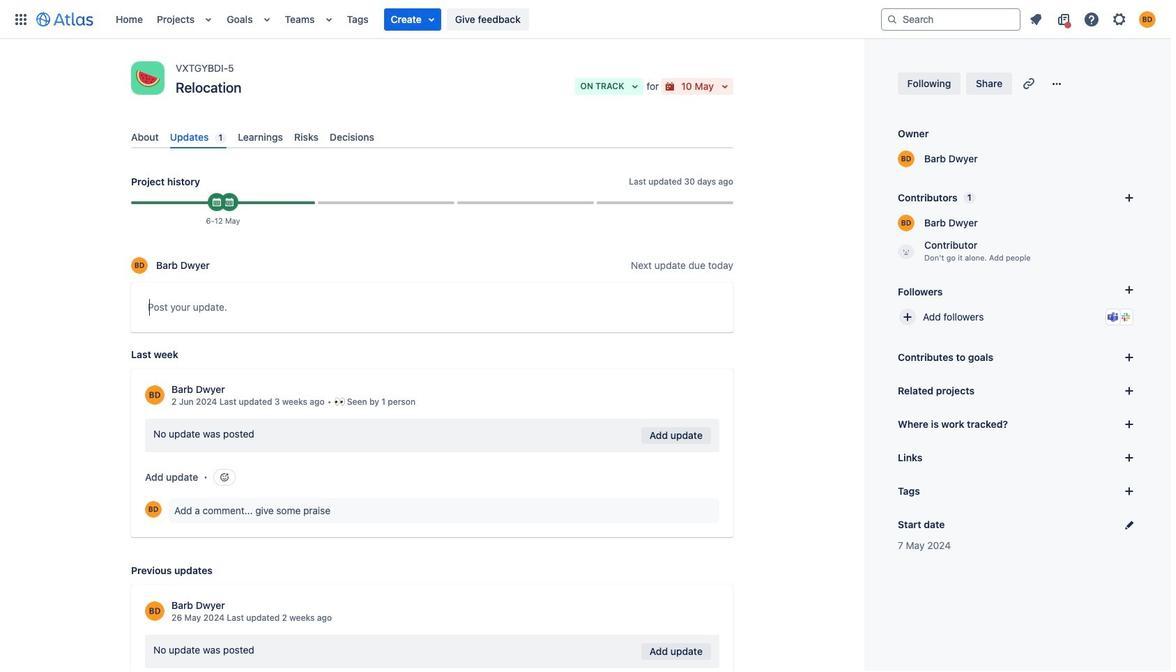 Task type: vqa. For each thing, say whether or not it's contained in the screenshot.
third confluence icon from the top of the page
no



Task type: describe. For each thing, give the bounding box(es) containing it.
add a follower image
[[1121, 282, 1138, 298]]

2 more information about this user image from the top
[[145, 501, 162, 518]]

add team or contributors image
[[1121, 190, 1138, 206]]

add tag image
[[1121, 483, 1138, 500]]

switch to... image
[[13, 11, 29, 28]]

slack logo showing nan channels are connected to this project image
[[1120, 312, 1132, 323]]

account image
[[1139, 11, 1156, 28]]

add follower image
[[899, 309, 916, 326]]

3 more information about this user image from the top
[[145, 602, 165, 621]]

start date image
[[224, 197, 235, 208]]

top element
[[8, 0, 881, 39]]

help image
[[1083, 11, 1100, 28]]

1 more information about this user image from the top
[[145, 386, 165, 405]]

add work tracking links image
[[1121, 416, 1138, 433]]

add link image
[[1121, 450, 1138, 466]]

add related project image
[[1121, 383, 1138, 399]]

msteams logo showing  channels are connected to this project image
[[1108, 312, 1119, 323]]

edit start date image
[[1121, 517, 1138, 533]]



Task type: locate. For each thing, give the bounding box(es) containing it.
more information about this user image
[[145, 386, 165, 405], [145, 501, 162, 518], [145, 602, 165, 621]]

add reaction image
[[219, 472, 230, 483]]

0 vertical spatial more information about this user image
[[145, 386, 165, 405]]

tab list
[[125, 125, 739, 149]]

Search field
[[881, 8, 1021, 30]]

2 vertical spatial more information about this user image
[[145, 602, 165, 621]]

1 horizontal spatial list
[[1023, 8, 1163, 30]]

list item inside top element
[[384, 8, 441, 30]]

search image
[[887, 14, 898, 25]]

settings image
[[1111, 11, 1128, 28]]

add goals image
[[1121, 349, 1138, 366]]

list item
[[384, 8, 441, 30]]

1 vertical spatial more information about this user image
[[145, 501, 162, 518]]

0 horizontal spatial list
[[109, 0, 881, 39]]

None search field
[[881, 8, 1021, 30]]

list
[[109, 0, 881, 39], [1023, 8, 1163, 30]]

Main content area, start typing to enter text. text field
[[148, 299, 717, 322]]

updated target date image
[[211, 197, 222, 208]]

notifications image
[[1028, 11, 1044, 28]]

banner
[[0, 0, 1171, 39]]



